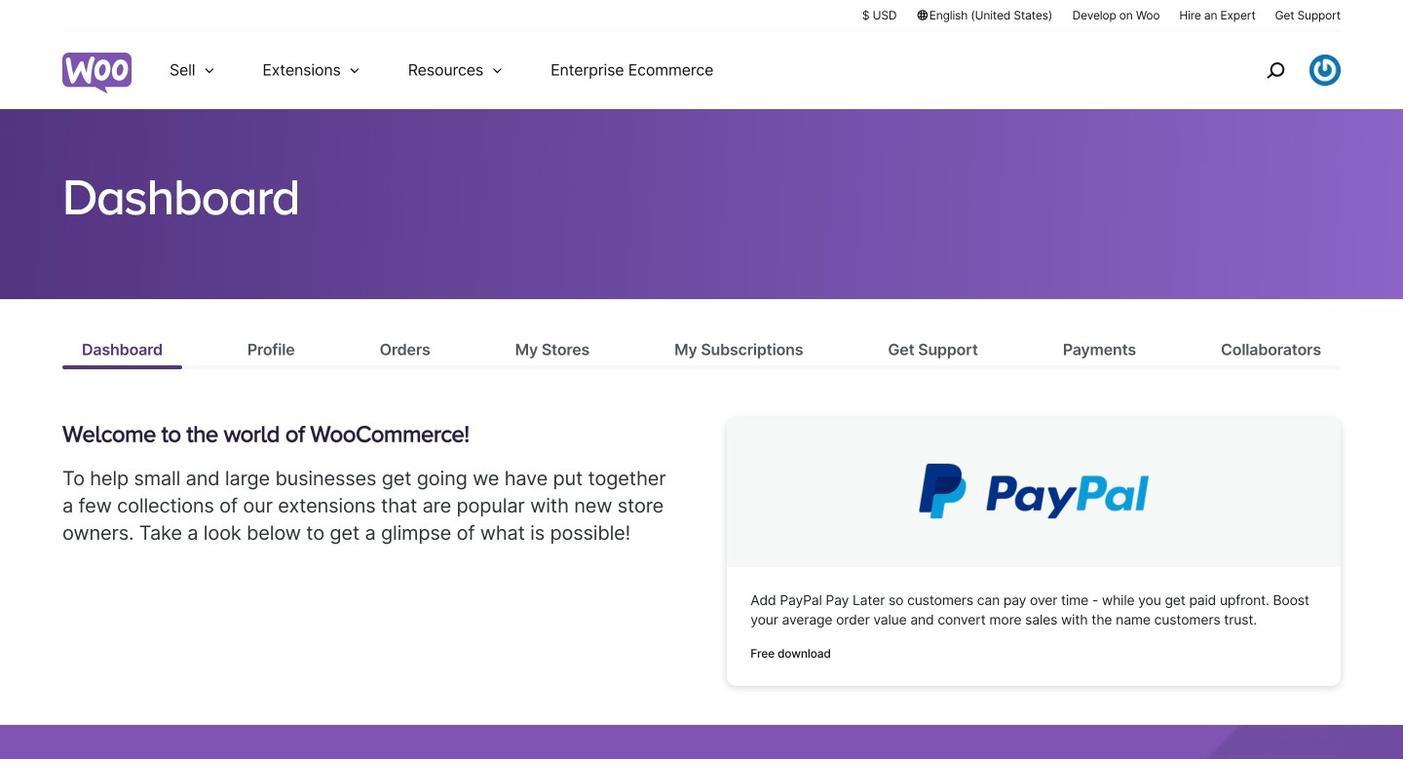 Task type: describe. For each thing, give the bounding box(es) containing it.
service navigation menu element
[[1225, 39, 1341, 102]]

open account menu image
[[1310, 55, 1341, 86]]



Task type: vqa. For each thing, say whether or not it's contained in the screenshot.
bottom we
no



Task type: locate. For each thing, give the bounding box(es) containing it.
search image
[[1260, 55, 1292, 86]]



